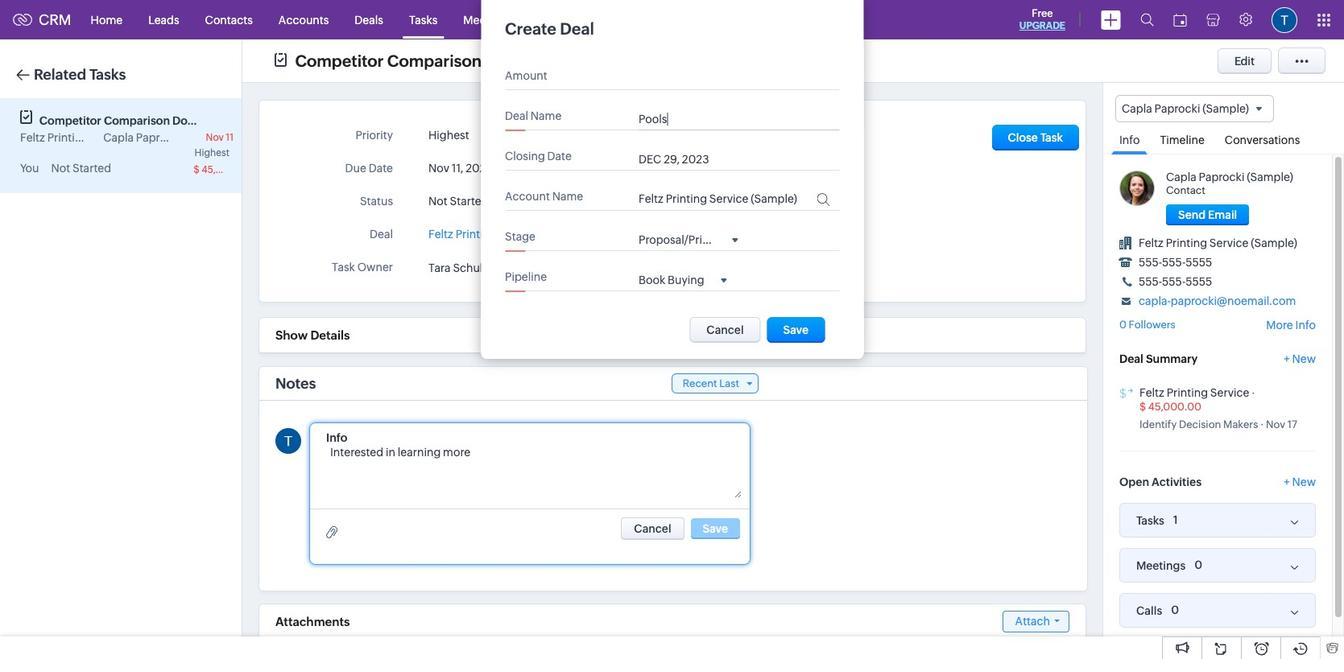 Task type: locate. For each thing, give the bounding box(es) containing it.
0 followers
[[1120, 319, 1176, 331]]

competitor
[[295, 51, 384, 70], [39, 114, 101, 127]]

date right closing on the left top
[[548, 150, 572, 163]]

name right account
[[552, 190, 583, 203]]

feltz
[[20, 131, 45, 144], [429, 228, 453, 241], [1139, 237, 1164, 250], [1140, 386, 1165, 399]]

tasks right related
[[89, 66, 126, 83]]

not started right you
[[51, 162, 111, 175]]

reports
[[589, 13, 630, 26]]

0 vertical spatial not
[[51, 162, 70, 175]]

1 vertical spatial name
[[552, 190, 583, 203]]

deal
[[560, 19, 595, 38], [505, 110, 529, 122], [370, 228, 393, 241], [1120, 353, 1144, 366]]

(sample) down conversations
[[1247, 171, 1294, 184]]

paprocki up contact
[[1199, 171, 1245, 184]]

capla paprocki (sample) up timeline link
[[1122, 102, 1250, 115]]

(sample)
[[1203, 102, 1250, 115], [184, 131, 231, 144], [1247, 171, 1294, 184], [1251, 237, 1298, 250]]

2 horizontal spatial nov
[[1267, 419, 1286, 431]]

1 vertical spatial competitor
[[39, 114, 101, 127]]

paprocki up timeline link
[[1155, 102, 1201, 115]]

service down account
[[499, 228, 539, 241]]

1 vertical spatial feltz printing service link
[[1140, 386, 1250, 399]]

0 horizontal spatial comparison
[[104, 114, 170, 127]]

started down competitor comparison document nov 11
[[72, 162, 111, 175]]

1 vertical spatial not started
[[429, 195, 489, 208]]

1 vertical spatial comparison
[[104, 114, 170, 127]]

close
[[1008, 131, 1038, 144]]

capla
[[1122, 102, 1153, 115], [103, 131, 134, 144], [1167, 171, 1197, 184]]

name up closing date
[[531, 110, 562, 122]]

started
[[72, 162, 111, 175], [450, 195, 489, 208]]

· up makers
[[1252, 387, 1256, 399]]

555-
[[1139, 256, 1163, 269], [1163, 256, 1186, 269], [1139, 276, 1163, 289], [1163, 276, 1186, 289]]

info left timeline in the right top of the page
[[1120, 134, 1140, 147]]

0 horizontal spatial document
[[172, 114, 229, 127]]

0 vertical spatial tasks
[[409, 13, 438, 26]]

feltz printing service up you
[[20, 131, 130, 144]]

45,000.00 up identify
[[1149, 401, 1202, 413]]

close task link
[[992, 125, 1080, 151]]

crm link
[[13, 11, 71, 28]]

1 horizontal spatial started
[[450, 195, 489, 208]]

reports link
[[576, 0, 643, 39]]

0 horizontal spatial competitor
[[39, 114, 101, 127]]

+ down more info
[[1285, 353, 1291, 366]]

1 horizontal spatial capla
[[1122, 102, 1153, 115]]

1 vertical spatial tasks
[[89, 66, 126, 83]]

0 vertical spatial 5555
[[1186, 256, 1213, 269]]

0 horizontal spatial not
[[51, 162, 70, 175]]

1 horizontal spatial 0
[[1172, 605, 1180, 618]]

1 vertical spatial info
[[1296, 319, 1317, 332]]

show
[[276, 329, 308, 342]]

2 vertical spatial 0
[[1172, 605, 1180, 618]]

capla paprocki (sample)
[[1122, 102, 1250, 115], [103, 131, 231, 144]]

search element
[[1131, 0, 1164, 39]]

feltz up identify
[[1140, 386, 1165, 399]]

tasks
[[409, 13, 438, 26], [89, 66, 126, 83], [1137, 515, 1165, 528]]

highest
[[429, 129, 469, 142], [195, 147, 230, 159]]

capla up contact
[[1167, 171, 1197, 184]]

conversations link
[[1217, 123, 1309, 154]]

comparison down tasks link
[[387, 51, 482, 70]]

1 horizontal spatial meetings
[[1137, 560, 1186, 573]]

2 + from the top
[[1285, 477, 1290, 489]]

tasks up competitor comparison document
[[409, 13, 438, 26]]

+ new
[[1285, 353, 1317, 366], [1285, 477, 1317, 489]]

meetings inside meetings link
[[464, 13, 512, 26]]

Proposal/Price Quote field
[[639, 233, 751, 247]]

0 vertical spatial started
[[72, 162, 111, 175]]

not started down 11,
[[429, 195, 489, 208]]

None text field
[[639, 113, 815, 126]]

feltz up capla-
[[1139, 237, 1164, 250]]

capla paprocki (sample) up $ 45,000.00 on the top left of the page
[[103, 131, 231, 144]]

document down create
[[485, 51, 566, 70]]

meetings
[[464, 13, 512, 26], [1137, 560, 1186, 573]]

(sample) up the conversations "link"
[[1203, 102, 1250, 115]]

comparison down related tasks
[[104, 114, 170, 127]]

capla down related tasks
[[103, 131, 134, 144]]

+ inside + new link
[[1285, 353, 1291, 366]]

open
[[1120, 477, 1150, 489]]

1 vertical spatial feltz printing service
[[429, 228, 539, 241]]

1 vertical spatial $
[[1140, 401, 1147, 413]]

0 horizontal spatial not started
[[51, 162, 111, 175]]

0 vertical spatial comparison
[[387, 51, 482, 70]]

meetings down 1
[[1137, 560, 1186, 573]]

$ inside feltz printing service · $ 45,000.00 identify decision makers · nov 17
[[1140, 401, 1147, 413]]

1 horizontal spatial capla paprocki (sample)
[[1122, 102, 1250, 115]]

comparison inside competitor comparison document nov 11
[[104, 114, 170, 127]]

0 vertical spatial calls
[[538, 13, 563, 26]]

document
[[485, 51, 566, 70], [172, 114, 229, 127]]

0 horizontal spatial 0
[[1120, 319, 1127, 331]]

1 horizontal spatial not
[[429, 195, 448, 208]]

priority
[[356, 129, 393, 142]]

feltz printing service link
[[429, 223, 539, 241], [1140, 386, 1250, 399]]

1 horizontal spatial comparison
[[387, 51, 482, 70]]

5555 down the feltz printing service (sample) link
[[1186, 256, 1213, 269]]

followers
[[1129, 319, 1176, 331]]

$
[[194, 164, 200, 176], [1140, 401, 1147, 413]]

activities
[[1152, 477, 1202, 489]]

1 vertical spatial +
[[1285, 477, 1290, 489]]

date for closing date
[[548, 150, 572, 163]]

Add a note text field
[[326, 446, 742, 499]]

1 + from the top
[[1285, 353, 1291, 366]]

feltz up tara
[[429, 228, 453, 241]]

task right close
[[1041, 131, 1064, 144]]

1 horizontal spatial document
[[485, 51, 566, 70]]

competitor inside competitor comparison document nov 11
[[39, 114, 101, 127]]

deal right create
[[560, 19, 595, 38]]

nov left 11
[[206, 132, 224, 143]]

printing up decision
[[1167, 386, 1209, 399]]

not right you
[[51, 162, 70, 175]]

0 vertical spatial + new
[[1285, 353, 1317, 366]]

(sample) inside 'field'
[[1203, 102, 1250, 115]]

1 vertical spatial not
[[429, 195, 448, 208]]

0 horizontal spatial calls
[[538, 13, 563, 26]]

buying
[[668, 274, 705, 287]]

calls link
[[525, 0, 576, 39]]

document for competitor comparison document
[[485, 51, 566, 70]]

None button
[[1167, 205, 1250, 226], [690, 317, 761, 343], [621, 518, 685, 541], [1167, 205, 1250, 226], [690, 317, 761, 343], [621, 518, 685, 541]]

2 vertical spatial paprocki
[[1199, 171, 1245, 184]]

nov 11, 2023
[[429, 162, 493, 175]]

document inside competitor comparison document nov 11
[[172, 114, 229, 127]]

0 horizontal spatial feltz printing service
[[20, 131, 130, 144]]

task
[[1041, 131, 1064, 144], [332, 261, 355, 274]]

45,000.00 down 11
[[202, 164, 251, 176]]

comparison for competitor comparison document
[[387, 51, 482, 70]]

info right more
[[1296, 319, 1317, 332]]

0 vertical spatial $
[[194, 164, 200, 176]]

feltz printing service up schultz at the top
[[429, 228, 539, 241]]

1 vertical spatial paprocki
[[136, 131, 182, 144]]

45,000.00 inside feltz printing service · $ 45,000.00 identify decision makers · nov 17
[[1149, 401, 1202, 413]]

date for due date
[[369, 162, 393, 175]]

0 horizontal spatial highest
[[195, 147, 230, 159]]

nov left 17
[[1267, 419, 1286, 431]]

name
[[531, 110, 562, 122], [552, 190, 583, 203]]

1 horizontal spatial $
[[1140, 401, 1147, 413]]

0 horizontal spatial 45,000.00
[[202, 164, 251, 176]]

1 vertical spatial 0
[[1195, 560, 1203, 572]]

2 horizontal spatial 0
[[1195, 560, 1203, 572]]

1 new from the top
[[1293, 353, 1317, 366]]

1 horizontal spatial ·
[[1261, 419, 1264, 431]]

tara
[[429, 262, 451, 275]]

not
[[51, 162, 70, 175], [429, 195, 448, 208]]

date
[[548, 150, 572, 163], [369, 162, 393, 175]]

1 horizontal spatial competitor
[[295, 51, 384, 70]]

timeline link
[[1153, 123, 1213, 154]]

profile image
[[1272, 7, 1298, 33]]

0 vertical spatial name
[[531, 110, 562, 122]]

free
[[1032, 7, 1054, 19]]

0 vertical spatial nov
[[206, 132, 224, 143]]

deals link
[[342, 0, 396, 39]]

competitor comparison document
[[295, 51, 566, 70]]

capla paprocki (sample) inside capla paprocki (sample) 'field'
[[1122, 102, 1250, 115]]

5555 up capla-paprocki@noemail.com "link"
[[1186, 276, 1213, 289]]

not started for you
[[51, 162, 111, 175]]

not for status
[[429, 195, 448, 208]]

account name
[[505, 190, 583, 203]]

schultz
[[453, 262, 492, 275]]

11
[[226, 132, 234, 143]]

feltz printing service
[[20, 131, 130, 144], [429, 228, 539, 241]]

0 horizontal spatial $
[[194, 164, 200, 176]]

nov
[[206, 132, 224, 143], [429, 162, 450, 175], [1267, 419, 1286, 431]]

0
[[1120, 319, 1127, 331], [1195, 560, 1203, 572], [1172, 605, 1180, 618]]

not down 'nov 11, 2023'
[[429, 195, 448, 208]]

·
[[1252, 387, 1256, 399], [1261, 419, 1264, 431]]

+ down 17
[[1285, 477, 1290, 489]]

closing date
[[505, 150, 572, 163]]

paprocki inside 'field'
[[1155, 102, 1201, 115]]

1 vertical spatial started
[[450, 195, 489, 208]]

crm
[[39, 11, 71, 28]]

0 vertical spatial +
[[1285, 353, 1291, 366]]

0 for calls
[[1172, 605, 1180, 618]]

0 horizontal spatial date
[[369, 162, 393, 175]]

0 vertical spatial 0
[[1120, 319, 1127, 331]]

recent last
[[683, 378, 740, 390]]

0 horizontal spatial info
[[1120, 134, 1140, 147]]

2 horizontal spatial capla
[[1167, 171, 1197, 184]]

0 vertical spatial task
[[1041, 131, 1064, 144]]

0 vertical spatial capla
[[1122, 102, 1153, 115]]

timeline
[[1161, 134, 1205, 147]]

new
[[1293, 353, 1317, 366], [1293, 477, 1317, 489]]

1 vertical spatial document
[[172, 114, 229, 127]]

new down 17
[[1293, 477, 1317, 489]]

1 vertical spatial nov
[[429, 162, 450, 175]]

date right due
[[369, 162, 393, 175]]

1 vertical spatial 45,000.00
[[1149, 401, 1202, 413]]

comparison
[[387, 51, 482, 70], [104, 114, 170, 127]]

started down 'nov 11, 2023'
[[450, 195, 489, 208]]

0 vertical spatial competitor
[[295, 51, 384, 70]]

0 horizontal spatial feltz printing service link
[[429, 223, 539, 241]]

0 horizontal spatial nov
[[206, 132, 224, 143]]

highest up 11,
[[429, 129, 469, 142]]

info
[[1120, 134, 1140, 147], [1296, 319, 1317, 332]]

feltz inside feltz printing service · $ 45,000.00 identify decision makers · nov 17
[[1140, 386, 1165, 399]]

$ down competitor comparison document nov 11
[[194, 164, 200, 176]]

competitor for competitor comparison document
[[295, 51, 384, 70]]

1 horizontal spatial nov
[[429, 162, 450, 175]]

1 vertical spatial new
[[1293, 477, 1317, 489]]

deal for deal summary
[[1120, 353, 1144, 366]]

$ up identify
[[1140, 401, 1147, 413]]

not started
[[51, 162, 111, 175], [429, 195, 489, 208]]

(sample) inside 'capla paprocki (sample) contact'
[[1247, 171, 1294, 184]]

0 vertical spatial not started
[[51, 162, 111, 175]]

edit
[[1235, 54, 1255, 67]]

2 vertical spatial capla
[[1167, 171, 1197, 184]]

2 horizontal spatial tasks
[[1137, 515, 1165, 528]]

document up 11
[[172, 114, 229, 127]]

tasks left 1
[[1137, 515, 1165, 528]]

new down more info
[[1293, 353, 1317, 366]]

capla up info link
[[1122, 102, 1153, 115]]

0 horizontal spatial capla
[[103, 131, 134, 144]]

0 vertical spatial capla paprocki (sample)
[[1122, 102, 1250, 115]]

None text field
[[639, 73, 815, 85], [639, 192, 815, 205], [639, 73, 815, 85], [639, 192, 815, 205]]

1 vertical spatial ·
[[1261, 419, 1264, 431]]

1 horizontal spatial 45,000.00
[[1149, 401, 1202, 413]]

meetings left calls 'link'
[[464, 13, 512, 26]]

1 vertical spatial 5555
[[1186, 276, 1213, 289]]

feltz printing service link up decision
[[1140, 386, 1250, 399]]

1
[[1174, 514, 1179, 527]]

+ new down 17
[[1285, 477, 1317, 489]]

0 vertical spatial 45,000.00
[[202, 164, 251, 176]]

1 vertical spatial 555-555-5555
[[1139, 276, 1213, 289]]

name for account name
[[552, 190, 583, 203]]

capla inside capla paprocki (sample) 'field'
[[1122, 102, 1153, 115]]

0 vertical spatial document
[[485, 51, 566, 70]]

1 vertical spatial capla paprocki (sample)
[[103, 131, 231, 144]]

0 vertical spatial 555-555-5555
[[1139, 256, 1213, 269]]

service up makers
[[1211, 386, 1250, 399]]

1 horizontal spatial info
[[1296, 319, 1317, 332]]

deal up closing on the left top
[[505, 110, 529, 122]]

feltz printing service link up schultz at the top
[[429, 223, 539, 241]]

+ new down more info
[[1285, 353, 1317, 366]]

deal down status
[[370, 228, 393, 241]]

not started for status
[[429, 195, 489, 208]]

0 vertical spatial paprocki
[[1155, 102, 1201, 115]]

paprocki left 11
[[136, 131, 182, 144]]

None submit
[[768, 317, 825, 343]]

1 vertical spatial calls
[[1137, 605, 1163, 618]]

competitor down deals
[[295, 51, 384, 70]]

1 horizontal spatial calls
[[1137, 605, 1163, 618]]

attach
[[1016, 616, 1051, 628]]

2 vertical spatial nov
[[1267, 419, 1286, 431]]

task left owner
[[332, 261, 355, 274]]

highest up $ 45,000.00 on the top left of the page
[[195, 147, 230, 159]]

1 horizontal spatial not started
[[429, 195, 489, 208]]

nov left 11,
[[429, 162, 450, 175]]

1 horizontal spatial date
[[548, 150, 572, 163]]

555-555-5555
[[1139, 256, 1213, 269], [1139, 276, 1213, 289]]

deal down the 0 followers
[[1120, 353, 1144, 366]]

0 vertical spatial new
[[1293, 353, 1317, 366]]

competitor down related tasks
[[39, 114, 101, 127]]

(sample) up paprocki@noemail.com
[[1251, 237, 1298, 250]]

account
[[505, 190, 550, 203]]

· right makers
[[1261, 419, 1264, 431]]

calls
[[538, 13, 563, 26], [1137, 605, 1163, 618]]

0 horizontal spatial task
[[332, 261, 355, 274]]

home link
[[78, 0, 135, 39]]

meetings link
[[451, 0, 525, 39]]

contact
[[1167, 185, 1206, 197]]



Task type: describe. For each thing, give the bounding box(es) containing it.
capla inside 'capla paprocki (sample) contact'
[[1167, 171, 1197, 184]]

search image
[[1141, 13, 1155, 27]]

+ new link
[[1285, 353, 1317, 374]]

deals
[[355, 13, 383, 26]]

feltz up you
[[20, 131, 45, 144]]

tasks link
[[396, 0, 451, 39]]

stage
[[505, 230, 536, 243]]

proposal/price
[[639, 234, 715, 247]]

11,
[[452, 162, 464, 175]]

closing
[[505, 150, 545, 163]]

2 555-555-5555 from the top
[[1139, 276, 1213, 289]]

capla paprocki (sample) link
[[1167, 171, 1294, 184]]

paprocki@noemail.com
[[1171, 295, 1297, 308]]

task owner
[[332, 261, 393, 274]]

1 horizontal spatial feltz printing service
[[429, 228, 539, 241]]

1 vertical spatial highest
[[195, 147, 230, 159]]

started for status
[[450, 195, 489, 208]]

you
[[20, 162, 39, 175]]

last
[[720, 378, 740, 390]]

1 555-555-5555 from the top
[[1139, 256, 1213, 269]]

create deal
[[505, 19, 595, 38]]

$ 45,000.00
[[194, 164, 251, 176]]

not for you
[[51, 162, 70, 175]]

1 horizontal spatial task
[[1041, 131, 1064, 144]]

conversations
[[1225, 134, 1301, 147]]

status
[[360, 195, 393, 208]]

1 5555 from the top
[[1186, 256, 1213, 269]]

accounts
[[279, 13, 329, 26]]

calls inside 'link'
[[538, 13, 563, 26]]

pipeline
[[505, 271, 547, 284]]

amount
[[505, 69, 548, 82]]

capla-paprocki@noemail.com link
[[1139, 295, 1297, 308]]

competitor comparison document nov 11
[[39, 114, 234, 143]]

1 vertical spatial meetings
[[1137, 560, 1186, 573]]

details
[[311, 329, 350, 342]]

more info
[[1267, 319, 1317, 332]]

close task
[[1008, 131, 1064, 144]]

attachments
[[276, 616, 350, 629]]

MMM d, yyyy text field
[[639, 153, 728, 166]]

owner
[[358, 261, 393, 274]]

Book Buying field
[[639, 273, 727, 287]]

related tasks
[[34, 66, 126, 83]]

0 vertical spatial info
[[1120, 134, 1140, 147]]

Capla Paprocki (Sample) field
[[1116, 95, 1275, 123]]

profile element
[[1263, 0, 1308, 39]]

book
[[639, 274, 666, 287]]

service inside feltz printing service · $ 45,000.00 identify decision makers · nov 17
[[1211, 386, 1250, 399]]

competitor for competitor comparison document nov 11
[[39, 114, 101, 127]]

17
[[1288, 419, 1298, 431]]

home
[[91, 13, 123, 26]]

attach link
[[1003, 612, 1070, 633]]

quote
[[718, 234, 751, 247]]

open activities
[[1120, 477, 1202, 489]]

capla-
[[1139, 295, 1171, 308]]

due
[[345, 162, 366, 175]]

printing down contact
[[1166, 237, 1208, 250]]

2 5555 from the top
[[1186, 276, 1213, 289]]

proposal/price quote
[[639, 234, 751, 247]]

leads
[[148, 13, 179, 26]]

service down related tasks
[[91, 131, 130, 144]]

makers
[[1224, 419, 1259, 431]]

2 new from the top
[[1293, 477, 1317, 489]]

1 + new from the top
[[1285, 353, 1317, 366]]

upgrade
[[1020, 20, 1066, 31]]

accounts link
[[266, 0, 342, 39]]

capla-paprocki@noemail.com
[[1139, 295, 1297, 308]]

printing inside feltz printing service · $ 45,000.00 identify decision makers · nov 17
[[1167, 386, 1209, 399]]

summary
[[1146, 353, 1198, 366]]

feltz printing service (sample)
[[1139, 237, 1298, 250]]

(sample) up $ 45,000.00 on the top left of the page
[[184, 131, 231, 144]]

more info link
[[1267, 319, 1317, 332]]

nov inside feltz printing service · $ 45,000.00 identify decision makers · nov 17
[[1267, 419, 1286, 431]]

show details link
[[276, 329, 350, 342]]

0 vertical spatial feltz printing service link
[[429, 223, 539, 241]]

paprocki inside 'capla paprocki (sample) contact'
[[1199, 171, 1245, 184]]

nov inside competitor comparison document nov 11
[[206, 132, 224, 143]]

1 vertical spatial capla
[[103, 131, 134, 144]]

feltz printing service (sample) link
[[1139, 237, 1298, 250]]

notes
[[276, 375, 316, 392]]

feltz printing service · $ 45,000.00 identify decision makers · nov 17
[[1140, 386, 1298, 431]]

new inside + new link
[[1293, 353, 1317, 366]]

info link
[[1112, 123, 1148, 155]]

capla paprocki (sample) contact
[[1167, 171, 1294, 197]]

recent
[[683, 378, 718, 390]]

0 horizontal spatial tasks
[[89, 66, 126, 83]]

started for you
[[72, 162, 111, 175]]

2 vertical spatial tasks
[[1137, 515, 1165, 528]]

1 horizontal spatial tasks
[[409, 13, 438, 26]]

name for deal name
[[531, 110, 562, 122]]

contacts link
[[192, 0, 266, 39]]

0 vertical spatial feltz printing service
[[20, 131, 130, 144]]

2 + new from the top
[[1285, 477, 1317, 489]]

free upgrade
[[1020, 7, 1066, 31]]

deal for deal name
[[505, 110, 529, 122]]

0 vertical spatial highest
[[429, 129, 469, 142]]

create menu image
[[1101, 10, 1122, 29]]

leads link
[[135, 0, 192, 39]]

edit button
[[1218, 48, 1272, 74]]

comparison for competitor comparison document nov 11
[[104, 114, 170, 127]]

service up paprocki@noemail.com
[[1210, 237, 1249, 250]]

0 for meetings
[[1195, 560, 1203, 572]]

deal name
[[505, 110, 562, 122]]

printing up schultz at the top
[[456, 228, 497, 241]]

1 vertical spatial task
[[332, 261, 355, 274]]

book buying
[[639, 274, 705, 287]]

related
[[34, 66, 86, 83]]

create
[[505, 19, 557, 38]]

identify
[[1140, 419, 1177, 431]]

due date
[[345, 162, 393, 175]]

more
[[1267, 319, 1294, 332]]

create menu element
[[1092, 0, 1131, 39]]

1 horizontal spatial feltz printing service link
[[1140, 386, 1250, 399]]

show details
[[276, 329, 350, 342]]

0 vertical spatial ·
[[1252, 387, 1256, 399]]

Add a title... text field
[[326, 430, 459, 446]]

deal for deal
[[370, 228, 393, 241]]

printing down related
[[47, 131, 89, 144]]

contacts
[[205, 13, 253, 26]]

deal summary
[[1120, 353, 1198, 366]]

calendar image
[[1174, 13, 1188, 26]]

document for competitor comparison document nov 11
[[172, 114, 229, 127]]

tara schultz
[[429, 262, 492, 275]]

2023
[[466, 162, 493, 175]]

decision
[[1179, 419, 1222, 431]]



Task type: vqa. For each thing, say whether or not it's contained in the screenshot.
0 to the middle
yes



